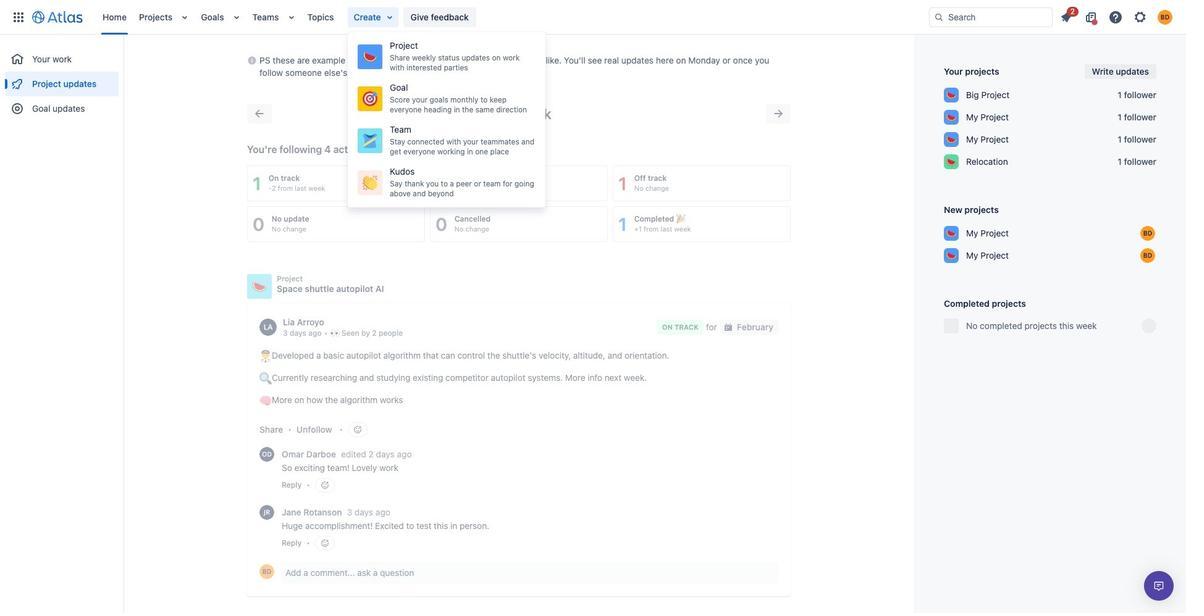 Task type: locate. For each thing, give the bounding box(es) containing it.
list item inside list
[[348, 7, 398, 27]]

1 horizontal spatial list item
[[1055, 5, 1079, 27]]

None search field
[[929, 7, 1053, 27]]

account image
[[1158, 10, 1173, 24]]

:watermelon: image
[[363, 49, 377, 64]]

:clap: image
[[363, 175, 377, 190]]

settings image
[[1133, 10, 1148, 24]]

next week image
[[771, 106, 786, 121]]

:watermelon: image
[[363, 49, 377, 64]]

1 horizontal spatial list
[[1055, 5, 1179, 27]]

help image
[[1108, 10, 1123, 24]]

:running_shirt_with_sash: image
[[363, 133, 377, 148]]

switch to... image
[[11, 10, 26, 24]]

list item
[[1055, 5, 1079, 27], [348, 7, 398, 27]]

banner
[[0, 0, 1186, 35]]

list item up :watermelon: icon
[[348, 7, 398, 27]]

list item left help icon
[[1055, 5, 1079, 27]]

list
[[96, 0, 929, 34], [1055, 5, 1179, 27]]

:dart: image
[[363, 91, 377, 106], [363, 91, 377, 106]]

:pilot: image
[[259, 350, 272, 363]]

search image
[[934, 12, 944, 22]]

0 horizontal spatial list item
[[348, 7, 398, 27]]

Search field
[[929, 7, 1053, 27]]

:running_shirt_with_sash: image
[[363, 133, 377, 148]]

group
[[348, 32, 546, 208], [5, 35, 119, 125]]



Task type: describe. For each thing, give the bounding box(es) containing it.
previous week image
[[252, 106, 267, 121]]

example updates info image
[[247, 53, 257, 68]]

0 horizontal spatial list
[[96, 0, 929, 34]]

0 horizontal spatial group
[[5, 35, 119, 125]]

notifications image
[[1059, 10, 1074, 24]]

:clap: image
[[363, 175, 377, 190]]

:brain: image
[[259, 395, 272, 407]]

:mag: image
[[259, 373, 272, 385]]

1 horizontal spatial group
[[348, 32, 546, 208]]

open intercom messenger image
[[1152, 579, 1166, 594]]

top element
[[7, 0, 929, 34]]



Task type: vqa. For each thing, say whether or not it's contained in the screenshot.
Close banner Icon
no



